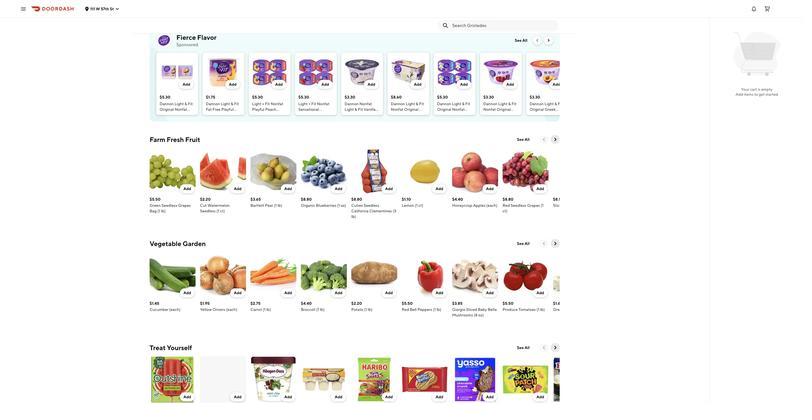 Task type: vqa. For each thing, say whether or not it's contained in the screenshot.
(1 in the the $3.65 Bartlett Pear (1 lb)
yes



Task type: describe. For each thing, give the bounding box(es) containing it.
yogurt inside $3.30 dannon nonfat light & fit vanilla original greek yogurt (5.3 oz)
[[345, 119, 357, 123]]

vegetable garden link
[[150, 240, 206, 249]]

peach inside $3.30 dannon light & fit original greek nonfat yogurt peach (5.3 oz)
[[530, 119, 541, 123]]

open menu image
[[20, 5, 27, 12]]

oz) inside $3.85 giorgio sliced baby bella mushrooms (8 oz)
[[479, 314, 484, 318]]

$1.95
[[200, 302, 210, 306]]

original inside $3.30 dannon light & fit original greek nonfat yogurt peach (5.3 oz)
[[530, 107, 545, 112]]

$3.65 bartlett pear (1 lb)
[[251, 197, 283, 208]]

add for dannon light & fit original nonfat yogurt vibrant vanilla (5.3 oz x 4 ct) image
[[461, 82, 468, 87]]

your
[[742, 87, 750, 92]]

mushrooms
[[453, 314, 474, 318]]

& for dannon light & fit original greek nonfat yogurt peach (5.3 oz)
[[555, 102, 558, 106]]

add for carrot (1 lb) image
[[285, 291, 292, 296]]

bell
[[410, 308, 417, 312]]

lb) inside $2.75 carrot (1 lb)
[[267, 308, 271, 312]]

ct) inside $5.30 light + fit nonfat playful peach yogurt cups (5.3 oz x 4 ct)
[[258, 119, 263, 123]]

sliced inside $3.85 giorgio sliced baby bella mushrooms (8 oz)
[[467, 308, 478, 312]]

get
[[760, 92, 766, 97]]

cuties seedless california clementines (3 lb) image
[[352, 149, 398, 195]]

carrot (1 lb) image
[[251, 253, 297, 299]]

$5.30 light + fit nonfat sensational strawberry yogurt (5.3 oz x 4 ct)
[[299, 95, 331, 123]]

red for red seedless grapes (1 ct)
[[503, 204, 510, 208]]

(1 inside $2.20 potato (1 lb)
[[365, 308, 367, 312]]

ct) inside "$1.10 lemon (1 ct)"
[[419, 204, 424, 208]]

playful inside $5.30 light + fit nonfat playful peach yogurt cups (5.3 oz x 4 ct)
[[252, 107, 265, 112]]

dannon light & fit original greek nonfat yogurt peach (5.3 oz) image
[[530, 55, 565, 90]]

(1 inside $2.20 cut watermelon seedless (1 ct)
[[217, 209, 220, 214]]

yogurt(5.3
[[218, 113, 237, 117]]

yellow onions (each) image
[[200, 253, 246, 299]]

nutter butter peanut butter family size sandwich cookies (16 oz) image
[[402, 357, 448, 403]]

yogurt inside $5.30 light + fit nonfat playful peach yogurt cups (5.3 oz x 4 ct)
[[252, 113, 264, 117]]

$4.40 broccoli (1 lb)
[[301, 302, 325, 312]]

add for kozy shack pudding rice 4 oz (6 pk) image
[[335, 396, 343, 400]]

$8.15 sliced peaches (16 oz)
[[554, 197, 593, 208]]

$8.15
[[554, 197, 563, 202]]

apples
[[474, 204, 486, 208]]

add for nutter butter peanut butter family size sandwich cookies (16 oz) image
[[436, 396, 444, 400]]

add for dannon light & fit original greek nonfat yogurt peach (5.3 oz) image at top right
[[553, 82, 561, 87]]

see all for farm fresh fruit
[[518, 138, 530, 142]]

your cart is empty add items to get started
[[736, 87, 779, 97]]

$5.50 for $5.50 red bell peppers (1 lb)
[[402, 302, 413, 306]]

sensational
[[299, 107, 319, 112]]

add for bartlett pear (1 lb) image in the top left of the page
[[285, 187, 292, 191]]

oz) inside $3.30 dannon nonfat light & fit vanilla original greek yogurt (5.3 oz)
[[365, 119, 371, 123]]

(each) for $1.95 yellow onions (each)
[[226, 308, 238, 312]]

nonfat inside $5.30 light + fit nonfat sensational strawberry yogurt (5.3 oz x 4 ct)
[[317, 102, 330, 106]]

$8.60
[[391, 95, 402, 100]]

sliced inside $8.15 sliced peaches (16 oz)
[[554, 204, 565, 208]]

all for treat yourself
[[525, 346, 530, 351]]

blueberries
[[316, 204, 337, 208]]

see for farm fresh fruit
[[518, 138, 524, 142]]

$3.30 dannon light & fit original greek nonfat yogurt peach (5.3 oz)
[[530, 95, 563, 123]]

honeycrisp
[[453, 204, 473, 208]]

vegetable
[[150, 240, 182, 248]]

kozy shack pudding rice 4 oz (6 pk) image
[[301, 357, 347, 403]]

$1.45 cucumber (each)
[[150, 302, 181, 312]]

1 $5.30 from the left
[[160, 95, 171, 100]]

$5.50 for $5.50 green seedless grapes bag (1 lb)
[[150, 197, 161, 202]]

haribo twin snakes gummi candy (5 oz) image
[[352, 357, 398, 403]]

yasso dipped greek yogurt bars vanilla chocolate crunch (2.65 oz x 4 ct) image
[[453, 357, 499, 403]]

klondike oreo cookies and creme ice cream sandwiches (4 ct) image
[[200, 357, 246, 403]]

broccoli
[[301, 308, 316, 312]]

oz inside $5.30 light + fit nonfat sensational strawberry yogurt (5.3 oz x 4 ct)
[[306, 119, 311, 123]]

grapes for green seedless grapes bag (1 lb)
[[178, 204, 191, 208]]

organic
[[301, 204, 316, 208]]

lb) inside '$5.50 red bell peppers (1 lb)'
[[437, 308, 442, 312]]

vanilla
[[364, 107, 376, 112]]

cut watermelon seedless (1 ct) image
[[200, 149, 246, 195]]

(16
[[581, 204, 586, 208]]

bartlett
[[251, 204, 264, 208]]

nonfat inside $3.30 dannon nonfat light & fit vanilla original greek yogurt (5.3 oz)
[[360, 102, 372, 106]]

see for vegetable garden
[[518, 242, 524, 246]]

lb) inside $2.20 potato (1 lb)
[[368, 308, 373, 312]]

$2.20 potato (1 lb)
[[352, 302, 373, 312]]

add for lemon (1 ct) image
[[436, 187, 444, 191]]

see all for vegetable garden
[[518, 242, 530, 246]]

add for the haagen-dazs mint chip ice cream (14 oz) image
[[285, 396, 292, 400]]

(1 inside '$5.50 red bell peppers (1 lb)'
[[433, 308, 436, 312]]

$2.20 for potato
[[352, 302, 362, 306]]

green seedless grapes bag (1 lb) image
[[150, 149, 196, 195]]

outshine watermelon fruit ice bars (6 ct) image
[[150, 357, 196, 403]]

$1.45
[[150, 302, 159, 306]]

ct) inside $5.30 light + fit nonfat sensational strawberry yogurt (5.3 oz x 4 ct)
[[317, 119, 322, 123]]

seedless for cuties
[[364, 204, 380, 208]]

$8.80 for $8.80 organic blueberries (1 oz)
[[301, 197, 312, 202]]

started
[[766, 92, 779, 97]]

green for green onion (each)
[[554, 308, 565, 312]]

dannon light & fit original nonfat yogurt splendid strawberry banana (5.3 oz x 4 ct) image
[[160, 55, 195, 90]]

$2.75 carrot (1 lb)
[[251, 302, 271, 312]]

fit inside $5.30 light + fit nonfat sensational strawberry yogurt (5.3 oz x 4 ct)
[[312, 102, 317, 106]]

bag
[[150, 209, 157, 214]]

1 vertical spatial next button of carousel image
[[553, 137, 559, 143]]

peppers
[[418, 308, 433, 312]]

(5.3 inside $5.30 light + fit nonfat playful peach yogurt cups (5.3 oz x 4 ct)
[[275, 113, 282, 117]]

all for vegetable garden
[[525, 242, 530, 246]]

tomatoes
[[519, 308, 536, 312]]

add inside your cart is empty add items to get started
[[736, 92, 744, 97]]

fit inside $3.30 dannon light & fit nonfat original cherry greek yogurt (5.3 oz)
[[512, 102, 517, 106]]

produce tomatoes (1 lb) image
[[503, 253, 549, 299]]

57th
[[101, 7, 109, 11]]

see all link for vegetable garden
[[514, 240, 534, 249]]

cups
[[265, 113, 274, 117]]

oz) inside $3.30 dannon light & fit original greek nonfat yogurt peach (5.3 oz)
[[550, 119, 555, 123]]

previous button of carousel image for treat yourself
[[542, 346, 548, 351]]

previous button of carousel image
[[542, 241, 548, 247]]

& for dannon light & fit fat free playful peach yogurt(5.3 oz)
[[231, 102, 234, 106]]

$5.50 for $5.50 produce tomatoes (1 lb)
[[503, 302, 514, 306]]

seedless inside $2.20 cut watermelon seedless (1 ct)
[[200, 209, 216, 214]]

add for cuties seedless california clementines (3 lb) image
[[386, 187, 393, 191]]

pear
[[265, 204, 273, 208]]

see for treat yourself
[[518, 346, 524, 351]]

x inside $5.30 light + fit nonfat playful peach yogurt cups (5.3 oz x 4 ct)
[[252, 119, 254, 123]]

dannon light & fit fat free playful peach yogurt(5.3 oz) image
[[206, 55, 241, 90]]

fat
[[206, 107, 212, 112]]

lemon (1 ct) image
[[402, 149, 448, 195]]

light inside $3.30 dannon light & fit original greek nonfat yogurt peach (5.3 oz)
[[545, 102, 554, 106]]

$5.30 inside $5.30 light + fit nonfat playful peach yogurt cups (5.3 oz x 4 ct)
[[252, 95, 263, 100]]

see all for treat yourself
[[518, 346, 530, 351]]

treat yourself link
[[150, 344, 192, 353]]

(1 inside $4.40 broccoli (1 lb)
[[317, 308, 319, 312]]

0 horizontal spatial next button of carousel image
[[547, 38, 551, 43]]

fierce
[[177, 33, 196, 41]]

clementines
[[370, 209, 392, 214]]

carrot
[[251, 308, 262, 312]]

(1 inside '$3.65 bartlett pear (1 lb)'
[[274, 204, 277, 208]]

farm fresh fruit link
[[150, 135, 200, 144]]

lemon
[[402, 204, 415, 208]]

empty
[[762, 87, 773, 92]]

add for klondike oreo cookies and creme ice cream sandwiches (4 ct) image
[[234, 396, 242, 400]]

$8.80 organic blueberries (1 oz)
[[301, 197, 347, 208]]

$5.50 red bell peppers (1 lb)
[[402, 302, 442, 312]]

+ for playful
[[262, 102, 265, 106]]

(each) for $1.65 green onion (each)
[[578, 308, 589, 312]]

fit inside $5.30 light + fit nonfat playful peach yogurt cups (5.3 oz x 4 ct)
[[265, 102, 270, 106]]

add for red bell peppers (1 lb) image on the bottom of the page
[[436, 291, 444, 296]]

giorgio sliced baby bella mushrooms (8 oz) image
[[453, 253, 499, 299]]

green for green seedless grapes bag (1 lb)
[[150, 204, 161, 208]]

light inside $3.30 dannon nonfat light & fit vanilla original greek yogurt (5.3 oz)
[[345, 107, 354, 112]]

see all link for farm fresh fruit
[[514, 135, 534, 144]]

add for dannon light & fit original nonfat yogurt splendid strawberry banana (5.3 oz x 4 ct) "image"
[[183, 82, 191, 87]]

giorgio
[[453, 308, 466, 312]]

111 w 57th st
[[90, 7, 114, 11]]

peaches
[[565, 204, 580, 208]]

$8.80 red seedless grapes (1 ct)
[[503, 197, 544, 214]]

oz) inside "$8.80 organic blueberries (1 oz)"
[[341, 204, 347, 208]]

baby
[[478, 308, 488, 312]]

(1 inside "$8.80 organic blueberries (1 oz)"
[[337, 204, 340, 208]]

add for green seedless grapes bag (1 lb) image
[[184, 187, 191, 191]]

add for the giorgio sliced baby bella mushrooms (8 oz) image
[[487, 291, 494, 296]]

yellow
[[200, 308, 212, 312]]

yogurt inside $5.30 light + fit nonfat sensational strawberry yogurt (5.3 oz x 4 ct)
[[319, 113, 331, 117]]

oz) inside $1.75 dannon light & fit fat free playful peach yogurt(5.3 oz)
[[206, 119, 212, 123]]

is
[[759, 87, 761, 92]]

nonfat inside $3.30 dannon light & fit nonfat original cherry greek yogurt (5.3 oz)
[[484, 107, 496, 112]]

$1.95 yellow onions (each)
[[200, 302, 238, 312]]

(1 inside $8.80 red seedless grapes (1 ct)
[[541, 204, 544, 208]]

$4.40 for $4.40 broccoli (1 lb)
[[301, 302, 312, 306]]

$5.30 inside $5.30 light + fit nonfat sensational strawberry yogurt (5.3 oz x 4 ct)
[[299, 95, 309, 100]]

sour patch kids soft & chewy candy (3.5 oz) image
[[503, 357, 549, 403]]

(3
[[393, 209, 397, 214]]

sponsored
[[177, 42, 198, 47]]

red for red bell peppers (1 lb)
[[402, 308, 410, 312]]

4 inside $5.30 light + fit nonfat playful peach yogurt cups (5.3 oz x 4 ct)
[[255, 119, 258, 123]]

yogurt inside $3.30 dannon light & fit nonfat original cherry greek yogurt (5.3 oz)
[[484, 119, 496, 123]]

111 w 57th st button
[[85, 7, 120, 11]]

$1.65 green onion (each)
[[554, 302, 589, 312]]

california
[[352, 209, 369, 214]]

$5.50 green seedless grapes bag (1 lb)
[[150, 197, 191, 214]]

$2.20 cut watermelon seedless (1 ct)
[[200, 197, 230, 214]]

peach inside $1.75 dannon light & fit fat free playful peach yogurt(5.3 oz)
[[206, 113, 217, 117]]

oz inside $5.30 light + fit nonfat playful peach yogurt cups (5.3 oz x 4 ct)
[[283, 113, 287, 117]]

$1.65
[[554, 302, 563, 306]]

broccoli (1 lb) image
[[301, 253, 347, 299]]

fit inside $1.75 dannon light & fit fat free playful peach yogurt(5.3 oz)
[[234, 102, 239, 106]]

+ for sensational
[[309, 102, 311, 106]]

fresh
[[167, 136, 184, 144]]

onions
[[213, 308, 226, 312]]

cuties
[[352, 204, 363, 208]]

bella
[[488, 308, 497, 312]]

$4.40 honeycrisp apples (each)
[[453, 197, 498, 208]]

oz) inside $8.15 sliced peaches (16 oz)
[[587, 204, 593, 208]]

add for broccoli (1 lb) image
[[335, 291, 343, 296]]

dannon light & fit nonfat original cherry greek yogurt (5.3 oz) image
[[484, 55, 519, 90]]

lb) inside $5.50 produce tomatoes (1 lb)
[[541, 308, 545, 312]]

$8.80 for $8.80 red seedless grapes (1 ct)
[[503, 197, 514, 202]]

light inside $5.30 light + fit nonfat playful peach yogurt cups (5.3 oz x 4 ct)
[[252, 102, 262, 106]]

lb) inside '$3.65 bartlett pear (1 lb)'
[[278, 204, 283, 208]]

light inside $3.30 dannon light & fit nonfat original cherry greek yogurt (5.3 oz)
[[499, 102, 508, 106]]

playful inside $1.75 dannon light & fit fat free playful peach yogurt(5.3 oz)
[[222, 107, 234, 112]]



Task type: locate. For each thing, give the bounding box(es) containing it.
light inside $5.30 light + fit nonfat sensational strawberry yogurt (5.3 oz x 4 ct)
[[299, 102, 308, 106]]

(1 inside $5.50 green seedless grapes bag (1 lb)
[[158, 209, 160, 214]]

1 vertical spatial oz
[[306, 119, 311, 123]]

potato
[[352, 308, 364, 312]]

red bell peppers (1 lb) image
[[402, 253, 448, 299]]

2 horizontal spatial peach
[[530, 119, 541, 123]]

0 horizontal spatial peach
[[206, 113, 217, 117]]

dannon inside $3.30 dannon nonfat light & fit vanilla original greek yogurt (5.3 oz)
[[345, 102, 359, 106]]

$5.30 down dannon light & fit original nonfat yogurt splendid strawberry banana (5.3 oz x 4 ct) "image"
[[160, 95, 171, 100]]

0 vertical spatial oz
[[283, 113, 287, 117]]

2 horizontal spatial $8.80
[[503, 197, 514, 202]]

0 horizontal spatial oz
[[283, 113, 287, 117]]

dannon nonfat light & fit vanilla original greek yogurt (5.3 oz) image
[[345, 55, 380, 90]]

$4.40 up "honeycrisp"
[[453, 197, 464, 202]]

peach inside $5.30 light + fit nonfat playful peach yogurt cups (5.3 oz x 4 ct)
[[266, 107, 277, 112]]

green
[[150, 204, 161, 208], [554, 308, 565, 312]]

$3.30 inside $3.30 dannon nonfat light & fit vanilla original greek yogurt (5.3 oz)
[[345, 95, 356, 100]]

dannon inside $3.30 dannon light & fit nonfat original cherry greek yogurt (5.3 oz)
[[484, 102, 498, 106]]

1 + from the left
[[262, 102, 265, 106]]

(each) inside $1.65 green onion (each)
[[578, 308, 589, 312]]

1 horizontal spatial sliced
[[554, 204, 565, 208]]

$2.20 up the cut
[[200, 197, 211, 202]]

1 horizontal spatial playful
[[252, 107, 265, 112]]

1 horizontal spatial greek
[[497, 113, 508, 117]]

0 horizontal spatial $2.20
[[200, 197, 211, 202]]

grapes inside $5.50 green seedless grapes bag (1 lb)
[[178, 204, 191, 208]]

red left "bell" at the right bottom of the page
[[402, 308, 410, 312]]

1 horizontal spatial next button of carousel image
[[553, 137, 559, 143]]

$3.85
[[453, 302, 463, 306]]

1 4 from the left
[[255, 119, 258, 123]]

(5.3 for original
[[358, 119, 365, 123]]

add for yellow onions (each) image
[[234, 291, 242, 296]]

greek for dannon light & fit nonfat original cherry greek yogurt (5.3 oz)
[[497, 113, 508, 117]]

to
[[755, 92, 759, 97]]

(each) inside $1.95 yellow onions (each)
[[226, 308, 238, 312]]

1 horizontal spatial grapes
[[528, 204, 541, 208]]

(1 inside $2.75 carrot (1 lb)
[[263, 308, 266, 312]]

0 horizontal spatial $3.30
[[345, 95, 356, 100]]

lb) right tomatoes
[[541, 308, 545, 312]]

0 horizontal spatial $4.40
[[301, 302, 312, 306]]

haagen-dazs mint chip ice cream (14 oz) image
[[251, 357, 297, 403]]

2 horizontal spatial greek
[[545, 107, 556, 112]]

0 horizontal spatial red
[[402, 308, 410, 312]]

0 vertical spatial green
[[150, 204, 161, 208]]

$3.65
[[251, 197, 261, 202]]

(1 inside "$1.10 lemon (1 ct)"
[[415, 204, 418, 208]]

sliced up (8
[[467, 308, 478, 312]]

2 dannon from the left
[[345, 102, 359, 106]]

oz) inside $3.30 dannon light & fit nonfat original cherry greek yogurt (5.3 oz)
[[504, 119, 510, 123]]

add for the light + fit nonfat playful peach yogurt cups (5.3 oz x 4 ct) image
[[275, 82, 283, 87]]

2 $8.80 from the left
[[352, 197, 363, 202]]

$4.40 inside $4.40 broccoli (1 lb)
[[301, 302, 312, 306]]

(5.3 inside $5.30 light + fit nonfat sensational strawberry yogurt (5.3 oz x 4 ct)
[[299, 119, 306, 123]]

fit inside $3.30 dannon light & fit original greek nonfat yogurt peach (5.3 oz)
[[558, 102, 563, 106]]

grapes for red seedless grapes (1 ct)
[[528, 204, 541, 208]]

$5.50 inside '$5.50 red bell peppers (1 lb)'
[[402, 302, 413, 306]]

light + fit nonfat playful peach yogurt cups (5.3 oz x 4 ct) image
[[252, 55, 288, 90]]

add for produce tomatoes (1 lb) image
[[537, 291, 545, 296]]

farm fresh fruit
[[150, 136, 200, 144]]

$5.50 inside $5.50 green seedless grapes bag (1 lb)
[[150, 197, 161, 202]]

1 next button of carousel image from the top
[[553, 241, 559, 247]]

0 horizontal spatial green
[[150, 204, 161, 208]]

1 horizontal spatial $4.40
[[453, 197, 464, 202]]

previous button of carousel image for farm fresh fruit
[[542, 137, 548, 143]]

$2.20
[[200, 197, 211, 202], [352, 302, 362, 306]]

1 vertical spatial next button of carousel image
[[553, 346, 559, 351]]

flavor
[[197, 33, 217, 41]]

oz
[[283, 113, 287, 117], [306, 119, 311, 123]]

2 + from the left
[[309, 102, 311, 106]]

1 horizontal spatial x
[[311, 119, 313, 123]]

original inside $3.30 dannon light & fit nonfat original cherry greek yogurt (5.3 oz)
[[497, 107, 511, 112]]

$1.75
[[206, 95, 216, 100]]

lb) inside $4.40 broccoli (1 lb)
[[320, 308, 325, 312]]

$5.50 inside $5.50 produce tomatoes (1 lb)
[[503, 302, 514, 306]]

$3.30 down dannon nonfat light & fit vanilla original greek yogurt (5.3 oz) image
[[345, 95, 356, 100]]

$1.10
[[402, 197, 411, 202]]

treat
[[150, 344, 166, 352]]

dannon for fat
[[206, 102, 220, 106]]

0 vertical spatial sliced
[[554, 204, 565, 208]]

1 vertical spatial peach
[[206, 113, 217, 117]]

2 vertical spatial previous button of carousel image
[[542, 346, 548, 351]]

3 dannon from the left
[[484, 102, 498, 106]]

yogurt inside $3.30 dannon light & fit original greek nonfat yogurt peach (5.3 oz)
[[544, 113, 555, 117]]

1 x from the left
[[252, 119, 254, 123]]

1 vertical spatial $4.40
[[301, 302, 312, 306]]

2 grapes from the left
[[528, 204, 541, 208]]

strawberry
[[299, 113, 318, 117]]

sliced down $8.15
[[554, 204, 565, 208]]

light
[[221, 102, 230, 106], [252, 102, 262, 106], [299, 102, 308, 106], [499, 102, 508, 106], [545, 102, 554, 106], [345, 107, 354, 112]]

previous button of carousel image
[[536, 38, 540, 43], [542, 137, 548, 143], [542, 346, 548, 351]]

potato (1 lb) image
[[352, 253, 398, 299]]

green inside $5.50 green seedless grapes bag (1 lb)
[[150, 204, 161, 208]]

2 horizontal spatial $3.30
[[530, 95, 541, 100]]

next button of carousel image
[[553, 241, 559, 247], [553, 346, 559, 351]]

farm
[[150, 136, 165, 144]]

add for light + fit nonfat sensational strawberry yogurt (5.3 oz x 4 ct) image
[[322, 82, 329, 87]]

lb) right bag
[[161, 209, 166, 214]]

garden
[[183, 240, 206, 248]]

greek
[[545, 107, 556, 112], [360, 113, 371, 117], [497, 113, 508, 117]]

add for potato (1 lb) image
[[386, 291, 393, 296]]

add for "dannon light & fit nonfat original cherry greek yogurt (5.3 oz)" image
[[507, 82, 515, 87]]

yogurt
[[252, 113, 264, 117], [319, 113, 331, 117], [544, 113, 555, 117], [345, 119, 357, 123], [484, 119, 496, 123]]

watermelon
[[208, 204, 230, 208]]

green down $1.65
[[554, 308, 565, 312]]

$3.30 up "cherry"
[[484, 95, 495, 100]]

fit
[[234, 102, 239, 106], [265, 102, 270, 106], [312, 102, 317, 106], [512, 102, 517, 106], [558, 102, 563, 106], [358, 107, 363, 112]]

(each) inside $4.40 honeycrisp apples (each)
[[487, 204, 498, 208]]

1 vertical spatial $2.20
[[352, 302, 362, 306]]

ct) inside $2.20 cut watermelon seedless (1 ct)
[[220, 209, 225, 214]]

greek for dannon nonfat light & fit vanilla original greek yogurt (5.3 oz)
[[360, 113, 371, 117]]

add for "haribo twin snakes gummi candy (5 oz)" image at the left
[[386, 396, 393, 400]]

0 horizontal spatial greek
[[360, 113, 371, 117]]

4 $5.30 from the left
[[438, 95, 448, 100]]

Search Gristedes search field
[[453, 23, 555, 29]]

add for yasso dipped greek yogurt bars vanilla chocolate crunch (2.65 oz x 4 ct) image
[[487, 396, 494, 400]]

$2.20 for cut
[[200, 197, 211, 202]]

empty retail cart image
[[731, 28, 784, 80]]

red inside $8.80 red seedless grapes (1 ct)
[[503, 204, 510, 208]]

0 horizontal spatial +
[[262, 102, 265, 106]]

&
[[231, 102, 234, 106], [509, 102, 511, 106], [555, 102, 558, 106], [355, 107, 358, 112]]

(1 inside $5.50 produce tomatoes (1 lb)
[[537, 308, 540, 312]]

(5.3 inside $3.30 dannon light & fit nonfat original cherry greek yogurt (5.3 oz)
[[497, 119, 504, 123]]

red
[[503, 204, 510, 208], [402, 308, 410, 312]]

$5.30 down dannon light & fit original nonfat yogurt vibrant vanilla (5.3 oz x 4 ct) image
[[438, 95, 448, 100]]

& inside $1.75 dannon light & fit fat free playful peach yogurt(5.3 oz)
[[231, 102, 234, 106]]

add for the cut watermelon seedless (1 ct) image on the top left of page
[[234, 187, 242, 191]]

dannon inside $1.75 dannon light & fit fat free playful peach yogurt(5.3 oz)
[[206, 102, 220, 106]]

1 horizontal spatial green
[[554, 308, 565, 312]]

0 horizontal spatial sliced
[[467, 308, 478, 312]]

1 horizontal spatial $3.30
[[484, 95, 495, 100]]

onion
[[566, 308, 577, 312]]

lb)
[[278, 204, 283, 208], [161, 209, 166, 214], [352, 215, 356, 219], [267, 308, 271, 312], [320, 308, 325, 312], [368, 308, 373, 312], [437, 308, 442, 312], [541, 308, 545, 312]]

(each) for $4.40 honeycrisp apples (each)
[[487, 204, 498, 208]]

$8.80 for $8.80 cuties seedless california clementines (3 lb)
[[352, 197, 363, 202]]

$4.40 up broccoli
[[301, 302, 312, 306]]

$8.80 inside $8.80 red seedless grapes (1 ct)
[[503, 197, 514, 202]]

lb) inside $5.50 green seedless grapes bag (1 lb)
[[161, 209, 166, 214]]

4
[[255, 119, 258, 123], [314, 119, 316, 123]]

add for cucumber (each) image
[[184, 291, 191, 296]]

(8
[[474, 314, 478, 318]]

0 horizontal spatial x
[[252, 119, 254, 123]]

1 vertical spatial green
[[554, 308, 565, 312]]

$4.40 inside $4.40 honeycrisp apples (each)
[[453, 197, 464, 202]]

& for dannon light & fit nonfat original cherry greek yogurt (5.3 oz)
[[509, 102, 511, 106]]

dannon for fit
[[345, 102, 359, 106]]

$3.30 inside $3.30 dannon light & fit nonfat original cherry greek yogurt (5.3 oz)
[[484, 95, 495, 100]]

$8.80 inside "$8.80 organic blueberries (1 oz)"
[[301, 197, 312, 202]]

1 horizontal spatial $5.50
[[402, 302, 413, 306]]

1 $8.80 from the left
[[301, 197, 312, 202]]

(each) right cucumber
[[169, 308, 181, 312]]

1 horizontal spatial original
[[497, 107, 511, 112]]

0 vertical spatial $4.40
[[453, 197, 464, 202]]

$5.30 down the light + fit nonfat playful peach yogurt cups (5.3 oz x 4 ct) image
[[252, 95, 263, 100]]

1 horizontal spatial $8.80
[[352, 197, 363, 202]]

w
[[96, 7, 100, 11]]

$5.50 produce tomatoes (1 lb)
[[503, 302, 545, 312]]

cherry
[[484, 113, 496, 117]]

add for honeycrisp apples (each) image
[[487, 187, 494, 191]]

111
[[90, 7, 95, 11]]

green inside $1.65 green onion (each)
[[554, 308, 565, 312]]

add for red seedless grapes (1 ct) image
[[537, 187, 545, 191]]

(1
[[274, 204, 277, 208], [337, 204, 340, 208], [415, 204, 418, 208], [541, 204, 544, 208], [158, 209, 160, 214], [217, 209, 220, 214], [263, 308, 266, 312], [317, 308, 319, 312], [365, 308, 367, 312], [433, 308, 436, 312], [537, 308, 540, 312]]

honeycrisp apples (each) image
[[453, 149, 499, 195]]

3 $3.30 from the left
[[530, 95, 541, 100]]

(5.3 for nonfat
[[542, 119, 549, 123]]

seedless inside $8.80 red seedless grapes (1 ct)
[[511, 204, 527, 208]]

(each) right "onions"
[[226, 308, 238, 312]]

$5.50 up "bell" at the right bottom of the page
[[402, 302, 413, 306]]

greek inside $3.30 dannon light & fit original greek nonfat yogurt peach (5.3 oz)
[[545, 107, 556, 112]]

0 items, open order cart image
[[765, 5, 771, 12]]

notification bell image
[[751, 5, 758, 12]]

$5.50 up produce
[[503, 302, 514, 306]]

see all link
[[512, 36, 531, 45], [514, 135, 534, 144], [514, 240, 534, 249], [514, 344, 534, 353]]

add button
[[179, 80, 194, 89], [179, 80, 194, 89], [226, 80, 240, 89], [226, 80, 240, 89], [272, 80, 286, 89], [272, 80, 286, 89], [318, 80, 333, 89], [318, 80, 333, 89], [365, 80, 379, 89], [365, 80, 379, 89], [411, 80, 425, 89], [411, 80, 425, 89], [457, 80, 472, 89], [457, 80, 472, 89], [504, 80, 518, 89], [504, 80, 518, 89], [550, 80, 564, 89], [550, 80, 564, 89], [180, 185, 195, 194], [180, 185, 195, 194], [231, 185, 245, 194], [231, 185, 245, 194], [281, 185, 296, 194], [281, 185, 296, 194], [332, 185, 346, 194], [332, 185, 346, 194], [382, 185, 397, 194], [382, 185, 397, 194], [433, 185, 447, 194], [433, 185, 447, 194], [483, 185, 498, 194], [483, 185, 498, 194], [534, 185, 548, 194], [534, 185, 548, 194], [180, 289, 195, 298], [180, 289, 195, 298], [231, 289, 245, 298], [231, 289, 245, 298], [281, 289, 296, 298], [281, 289, 296, 298], [332, 289, 346, 298], [332, 289, 346, 298], [382, 289, 397, 298], [382, 289, 397, 298], [433, 289, 447, 298], [433, 289, 447, 298], [483, 289, 498, 298], [483, 289, 498, 298], [534, 289, 548, 298], [534, 289, 548, 298], [180, 393, 195, 402], [180, 393, 195, 402], [231, 393, 245, 402], [231, 393, 245, 402], [281, 393, 296, 402], [281, 393, 296, 402], [332, 393, 346, 402], [332, 393, 346, 402], [382, 393, 397, 402], [382, 393, 397, 402], [433, 393, 447, 402], [433, 393, 447, 402], [483, 393, 498, 402], [483, 393, 498, 402], [534, 393, 548, 402], [534, 393, 548, 402]]

organic blueberries (1 oz) image
[[301, 149, 347, 195]]

(each) right apples
[[487, 204, 498, 208]]

dannon for original
[[530, 102, 544, 106]]

oz down strawberry
[[306, 119, 311, 123]]

see
[[515, 38, 522, 43], [518, 138, 524, 142], [518, 242, 524, 246], [518, 346, 524, 351]]

next button of carousel image for treat yourself
[[553, 346, 559, 351]]

2 next button of carousel image from the top
[[553, 346, 559, 351]]

lb) right "peppers"
[[437, 308, 442, 312]]

3 $8.80 from the left
[[503, 197, 514, 202]]

1 horizontal spatial peach
[[266, 107, 277, 112]]

$3.30 for $3.30 dannon light & fit original greek nonfat yogurt peach (5.3 oz)
[[530, 95, 541, 100]]

1 dannon from the left
[[206, 102, 220, 106]]

lb) right carrot
[[267, 308, 271, 312]]

greek inside $3.30 dannon light & fit nonfat original cherry greek yogurt (5.3 oz)
[[497, 113, 508, 117]]

$4.40
[[453, 197, 464, 202], [301, 302, 312, 306]]

1 vertical spatial sliced
[[467, 308, 478, 312]]

nonfat inside $3.30 dannon light & fit original greek nonfat yogurt peach (5.3 oz)
[[530, 113, 543, 117]]

lb) right broccoli
[[320, 308, 325, 312]]

0 vertical spatial $2.20
[[200, 197, 211, 202]]

add for sour patch kids soft & chewy candy (3.5 oz) image
[[537, 396, 545, 400]]

(each) right onion
[[578, 308, 589, 312]]

2 horizontal spatial $5.50
[[503, 302, 514, 306]]

2 x from the left
[[311, 119, 313, 123]]

1 horizontal spatial oz
[[306, 119, 311, 123]]

oz)
[[206, 119, 212, 123], [365, 119, 371, 123], [504, 119, 510, 123], [550, 119, 555, 123], [341, 204, 347, 208], [587, 204, 593, 208], [479, 314, 484, 318]]

$3.30
[[345, 95, 356, 100], [484, 95, 495, 100], [530, 95, 541, 100]]

1 horizontal spatial 4
[[314, 119, 316, 123]]

dannon light & fit nonfat original vanilla greek yogurt (5.3 oz x 4 ct) image
[[391, 55, 426, 90]]

1 playful from the left
[[222, 107, 234, 112]]

cucumber
[[150, 308, 169, 312]]

$5.30 up the sensational at the top left of the page
[[299, 95, 309, 100]]

(5.3
[[275, 113, 282, 117], [299, 119, 306, 123], [358, 119, 365, 123], [497, 119, 504, 123], [542, 119, 549, 123]]

add for dannon light & fit nonfat original vanilla greek yogurt (5.3 oz x 4 ct) image
[[414, 82, 422, 87]]

x inside $5.30 light + fit nonfat sensational strawberry yogurt (5.3 oz x 4 ct)
[[311, 119, 313, 123]]

0 vertical spatial next button of carousel image
[[553, 241, 559, 247]]

all
[[523, 38, 528, 43], [525, 138, 530, 142], [525, 242, 530, 246], [525, 346, 530, 351]]

seedless for red
[[511, 204, 527, 208]]

nonfat
[[271, 102, 284, 106], [317, 102, 330, 106], [360, 102, 372, 106], [484, 107, 496, 112], [530, 113, 543, 117]]

2 horizontal spatial original
[[530, 107, 545, 112]]

0 horizontal spatial $5.50
[[150, 197, 161, 202]]

nonfat inside $5.30 light + fit nonfat playful peach yogurt cups (5.3 oz x 4 ct)
[[271, 102, 284, 106]]

green up bag
[[150, 204, 161, 208]]

ct) inside $8.80 red seedless grapes (1 ct)
[[503, 209, 508, 214]]

cucumber (each) image
[[150, 253, 196, 299]]

grapes
[[178, 204, 191, 208], [528, 204, 541, 208]]

1 $3.30 from the left
[[345, 95, 356, 100]]

vegetable garden
[[150, 240, 206, 248]]

0 horizontal spatial original
[[345, 113, 359, 117]]

$8.80 inside $8.80 cuties seedless california clementines (3 lb)
[[352, 197, 363, 202]]

+ inside $5.30 light + fit nonfat playful peach yogurt cups (5.3 oz x 4 ct)
[[262, 102, 265, 106]]

1 horizontal spatial +
[[309, 102, 311, 106]]

lb) inside $8.80 cuties seedless california clementines (3 lb)
[[352, 215, 356, 219]]

2 playful from the left
[[252, 107, 265, 112]]

0 horizontal spatial $8.80
[[301, 197, 312, 202]]

lb) right potato
[[368, 308, 373, 312]]

& inside $3.30 dannon light & fit nonfat original cherry greek yogurt (5.3 oz)
[[509, 102, 511, 106]]

$2.20 up potato
[[352, 302, 362, 306]]

0 vertical spatial next button of carousel image
[[547, 38, 551, 43]]

0 vertical spatial red
[[503, 204, 510, 208]]

(each)
[[487, 204, 498, 208], [169, 308, 181, 312], [226, 308, 238, 312], [578, 308, 589, 312]]

1 vertical spatial previous button of carousel image
[[542, 137, 548, 143]]

red inside '$5.50 red bell peppers (1 lb)'
[[402, 308, 410, 312]]

0 vertical spatial previous button of carousel image
[[536, 38, 540, 43]]

add for "dannon light & fit fat free playful peach yogurt(5.3 oz)" 'image'
[[229, 82, 237, 87]]

add for outshine watermelon fruit ice bars (6 ct) image
[[184, 396, 191, 400]]

cut
[[200, 204, 207, 208]]

$3.30 dannon nonfat light & fit vanilla original greek yogurt (5.3 oz)
[[345, 95, 376, 123]]

1 horizontal spatial $2.20
[[352, 302, 362, 306]]

0 horizontal spatial grapes
[[178, 204, 191, 208]]

fit inside $3.30 dannon nonfat light & fit vanilla original greek yogurt (5.3 oz)
[[358, 107, 363, 112]]

treat yourself
[[150, 344, 192, 352]]

$2.75
[[251, 302, 261, 306]]

dannon inside $3.30 dannon light & fit original greek nonfat yogurt peach (5.3 oz)
[[530, 102, 544, 106]]

see all link for treat yourself
[[514, 344, 534, 353]]

3 $5.30 from the left
[[299, 95, 309, 100]]

$5.50 up bag
[[150, 197, 161, 202]]

$5.30 light + fit nonfat playful peach yogurt cups (5.3 oz x 4 ct)
[[252, 95, 287, 123]]

0 vertical spatial peach
[[266, 107, 277, 112]]

add for organic blueberries (1 oz) image
[[335, 187, 343, 191]]

2 4 from the left
[[314, 119, 316, 123]]

2 $3.30 from the left
[[484, 95, 495, 100]]

4 inside $5.30 light + fit nonfat sensational strawberry yogurt (5.3 oz x 4 ct)
[[314, 119, 316, 123]]

$1.75 dannon light & fit fat free playful peach yogurt(5.3 oz)
[[206, 95, 239, 123]]

$3.30 for $3.30 dannon light & fit nonfat original cherry greek yogurt (5.3 oz)
[[484, 95, 495, 100]]

& inside $3.30 dannon nonfat light & fit vanilla original greek yogurt (5.3 oz)
[[355, 107, 358, 112]]

next button of carousel image
[[547, 38, 551, 43], [553, 137, 559, 143]]

& inside $3.30 dannon light & fit original greek nonfat yogurt peach (5.3 oz)
[[555, 102, 558, 106]]

$3.30 for $3.30 dannon nonfat light & fit vanilla original greek yogurt (5.3 oz)
[[345, 95, 356, 100]]

original inside $3.30 dannon nonfat light & fit vanilla original greek yogurt (5.3 oz)
[[345, 113, 359, 117]]

light + fit nonfat sensational strawberry yogurt (5.3 oz x 4 ct) image
[[299, 55, 334, 90]]

dannon for nonfat
[[484, 102, 498, 106]]

oz right cups
[[283, 113, 287, 117]]

cart
[[751, 87, 758, 92]]

$2.20 inside $2.20 potato (1 lb)
[[352, 302, 362, 306]]

original
[[497, 107, 511, 112], [530, 107, 545, 112], [345, 113, 359, 117]]

0 horizontal spatial 4
[[255, 119, 258, 123]]

produce
[[503, 308, 518, 312]]

light inside $1.75 dannon light & fit fat free playful peach yogurt(5.3 oz)
[[221, 102, 230, 106]]

bartlett pear (1 lb) image
[[251, 149, 297, 195]]

$3.30 down dannon light & fit original greek nonfat yogurt peach (5.3 oz) image at top right
[[530, 95, 541, 100]]

all for farm fresh fruit
[[525, 138, 530, 142]]

next button of carousel image for vegetable garden
[[553, 241, 559, 247]]

red seedless grapes (1 ct) image
[[503, 149, 549, 195]]

add for dannon nonfat light & fit vanilla original greek yogurt (5.3 oz) image
[[368, 82, 376, 87]]

dannon light & fit original nonfat yogurt vibrant vanilla (5.3 oz x 4 ct) image
[[438, 55, 473, 90]]

1 horizontal spatial red
[[503, 204, 510, 208]]

free
[[213, 107, 221, 112]]

$3.85 giorgio sliced baby bella mushrooms (8 oz)
[[453, 302, 497, 318]]

x
[[252, 119, 254, 123], [311, 119, 313, 123]]

2 $5.30 from the left
[[252, 95, 263, 100]]

seedless for green
[[162, 204, 177, 208]]

2 vertical spatial peach
[[530, 119, 541, 123]]

lb) right pear
[[278, 204, 283, 208]]

lb) down the california
[[352, 215, 356, 219]]

0 horizontal spatial playful
[[222, 107, 234, 112]]

$1.10 lemon (1 ct)
[[402, 197, 424, 208]]

red right apples
[[503, 204, 510, 208]]

1 grapes from the left
[[178, 204, 191, 208]]

(5.3 for cherry
[[497, 119, 504, 123]]

yourself
[[167, 344, 192, 352]]

$4.40 for $4.40 honeycrisp apples (each)
[[453, 197, 464, 202]]

fruit
[[185, 136, 200, 144]]

st
[[110, 7, 114, 11]]

1 vertical spatial red
[[402, 308, 410, 312]]

(each) inside "$1.45 cucumber (each)"
[[169, 308, 181, 312]]

$3.30 dannon light & fit nonfat original cherry greek yogurt (5.3 oz)
[[484, 95, 517, 123]]

$8.80 cuties seedless california clementines (3 lb)
[[352, 197, 397, 219]]

items
[[745, 92, 754, 97]]

4 dannon from the left
[[530, 102, 544, 106]]



